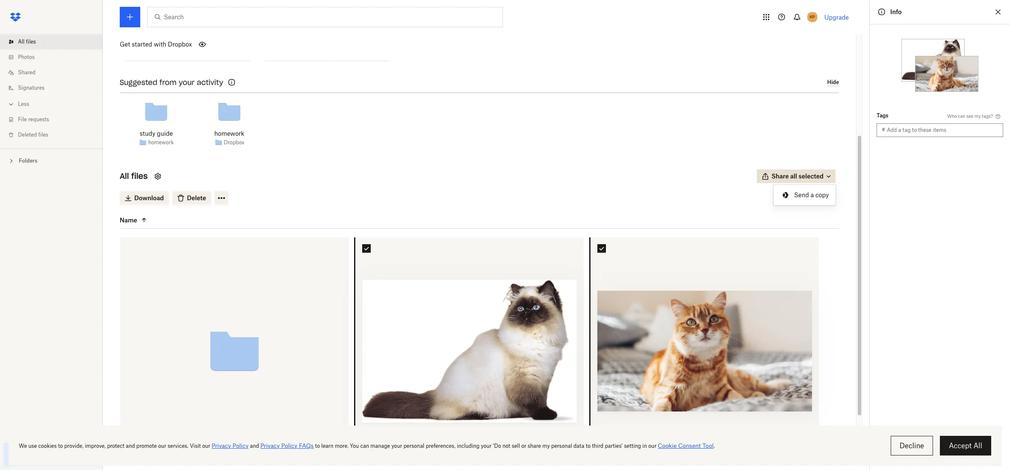 Task type: describe. For each thing, give the bounding box(es) containing it.
offline
[[211, 20, 227, 26]]

dropbox image
[[7, 9, 24, 26]]

all files list item
[[0, 34, 103, 50]]

install on desktop to work on files offline and stay synced.
[[128, 20, 237, 35]]

files inside share files with anyone and control edit or view access.
[[284, 20, 294, 26]]

close right sidebar image
[[993, 7, 1003, 17]]

or
[[365, 20, 370, 26]]

folder, homework row
[[120, 238, 349, 471]]

who can see my tags?
[[947, 114, 993, 119]]

a
[[811, 192, 814, 199]]

#
[[882, 127, 885, 133]]

1 on from the left
[[145, 20, 151, 26]]

selected
[[785, 195, 810, 202]]

who can see my tags? image
[[995, 113, 1002, 120]]

copy
[[816, 192, 829, 199]]

files inside list item
[[26, 38, 36, 45]]

requests
[[28, 116, 49, 123]]

all files inside list item
[[18, 38, 36, 45]]

1 vertical spatial homework link
[[148, 139, 174, 147]]

shared
[[18, 69, 36, 76]]

control
[[336, 20, 353, 26]]

to
[[173, 20, 178, 26]]

file
[[18, 116, 27, 123]]

my
[[975, 114, 981, 119]]

access.
[[268, 28, 285, 35]]

from
[[160, 78, 177, 87]]

get started with dropbox
[[120, 41, 192, 48]]

started
[[132, 41, 152, 48]]

edit
[[355, 20, 364, 26]]

suggested from your activity
[[120, 78, 223, 87]]

send a copy menu item
[[774, 189, 836, 202]]

study guide
[[140, 130, 173, 137]]

1 horizontal spatial all files
[[120, 171, 148, 181]]

2 selected
[[780, 195, 810, 202]]

all inside "all files" link
[[18, 38, 25, 45]]

quota usage image
[[9, 449, 22, 462]]

study guide link
[[140, 129, 173, 138]]

name button
[[120, 215, 192, 225]]

dropbox link
[[224, 139, 244, 147]]

share files with anyone and control edit or view access.
[[268, 20, 383, 35]]

with for files
[[295, 20, 306, 26]]

stay
[[128, 28, 138, 35]]

signatures
[[18, 85, 45, 91]]

get
[[120, 41, 130, 48]]

anyone
[[307, 20, 325, 26]]

files inside install on desktop to work on files offline and stay synced.
[[200, 20, 210, 26]]

and inside share files with anyone and control edit or view access.
[[326, 20, 335, 26]]

tags?
[[982, 114, 993, 119]]

shared link
[[7, 65, 103, 80]]

all files link
[[7, 34, 103, 50]]



Task type: locate. For each thing, give the bounding box(es) containing it.
desktop
[[152, 20, 171, 26]]

2 and from the left
[[326, 20, 335, 26]]

and left the control on the top left
[[326, 20, 335, 26]]

1 horizontal spatial homework
[[214, 130, 244, 137]]

1 vertical spatial all
[[120, 171, 129, 181]]

send
[[794, 192, 809, 199]]

with
[[295, 20, 306, 26], [154, 41, 166, 48]]

tags
[[877, 112, 889, 119]]

1 horizontal spatial on
[[192, 20, 199, 26]]

/himalayan chocolate point.webp image
[[902, 39, 965, 82]]

file requests link
[[7, 112, 103, 127]]

and right the "offline"
[[228, 20, 237, 26]]

with inside share files with anyone and control edit or view access.
[[295, 20, 306, 26]]

on right work
[[192, 20, 199, 26]]

suggested
[[120, 78, 157, 87]]

homework link
[[214, 129, 244, 138], [148, 139, 174, 147]]

2
[[780, 195, 784, 202]]

see
[[967, 114, 974, 119]]

list
[[0, 29, 103, 149]]

1 horizontal spatial all
[[120, 171, 129, 181]]

homework up 'dropbox' link
[[214, 130, 244, 137]]

and
[[228, 20, 237, 26], [326, 20, 335, 26]]

folders button
[[0, 154, 103, 167]]

list containing all files
[[0, 29, 103, 149]]

signatures link
[[7, 80, 103, 96]]

0 vertical spatial dropbox
[[168, 41, 192, 48]]

homework link up 'dropbox' link
[[214, 129, 244, 138]]

1 vertical spatial homework
[[148, 139, 174, 146]]

0 vertical spatial homework link
[[214, 129, 244, 138]]

deleted
[[18, 132, 37, 138]]

deleted files
[[18, 132, 48, 138]]

and inside install on desktop to work on files offline and stay synced.
[[228, 20, 237, 26]]

deleted files link
[[7, 127, 103, 143]]

/how smart are cats.avif image
[[915, 56, 979, 92]]

0 horizontal spatial and
[[228, 20, 237, 26]]

less image
[[7, 100, 15, 109]]

with down synced.
[[154, 41, 166, 48]]

file, how-smart-are-cats.avif row
[[591, 238, 819, 471]]

on
[[145, 20, 151, 26], [192, 20, 199, 26]]

explore
[[26, 449, 42, 454]]

0 horizontal spatial homework link
[[148, 139, 174, 147]]

0 horizontal spatial on
[[145, 20, 151, 26]]

photos link
[[7, 50, 103, 65]]

your
[[179, 78, 195, 87]]

0 vertical spatial with
[[295, 20, 306, 26]]

file requests
[[18, 116, 49, 123]]

homework
[[214, 130, 244, 137], [148, 139, 174, 146]]

1 vertical spatial with
[[154, 41, 166, 48]]

free
[[43, 449, 51, 454]]

1 horizontal spatial dropbox
[[224, 139, 244, 146]]

features
[[52, 449, 69, 454]]

guide
[[157, 130, 173, 137]]

photos
[[18, 54, 35, 60]]

0 vertical spatial all files
[[18, 38, 36, 45]]

study
[[140, 130, 155, 137]]

2 on from the left
[[192, 20, 199, 26]]

can
[[958, 114, 965, 119]]

1 horizontal spatial and
[[326, 20, 335, 26]]

on up synced.
[[145, 20, 151, 26]]

file, himalayan-chocolate-point.webp row
[[355, 238, 584, 471]]

dropbox
[[168, 41, 192, 48], [224, 139, 244, 146]]

all files
[[18, 38, 36, 45], [120, 171, 148, 181]]

less
[[18, 101, 29, 107]]

folders
[[19, 158, 37, 164]]

upgrade
[[824, 13, 849, 21]]

files
[[200, 20, 210, 26], [284, 20, 294, 26], [26, 38, 36, 45], [38, 132, 48, 138], [131, 171, 148, 181]]

0 vertical spatial all
[[18, 38, 25, 45]]

name
[[120, 216, 137, 224]]

0 horizontal spatial homework
[[148, 139, 174, 146]]

0 horizontal spatial all files
[[18, 38, 36, 45]]

who
[[947, 114, 957, 119]]

0 horizontal spatial dropbox
[[168, 41, 192, 48]]

0 vertical spatial homework
[[214, 130, 244, 137]]

0 horizontal spatial with
[[154, 41, 166, 48]]

with left anyone
[[295, 20, 306, 26]]

install
[[128, 20, 143, 26]]

quota usage element
[[9, 449, 22, 462]]

with for started
[[154, 41, 166, 48]]

info
[[890, 8, 902, 15]]

1 horizontal spatial homework link
[[214, 129, 244, 138]]

upgrade link
[[824, 13, 849, 21]]

homework link down 'guide'
[[148, 139, 174, 147]]

1 vertical spatial dropbox
[[224, 139, 244, 146]]

explore free features
[[26, 449, 69, 454]]

1 horizontal spatial with
[[295, 20, 306, 26]]

all
[[18, 38, 25, 45], [120, 171, 129, 181]]

homework down 'guide'
[[148, 139, 174, 146]]

view
[[372, 20, 383, 26]]

1 vertical spatial all files
[[120, 171, 148, 181]]

send a copy
[[794, 192, 829, 199]]

share
[[268, 20, 282, 26]]

activity
[[197, 78, 223, 87]]

0 horizontal spatial all
[[18, 38, 25, 45]]

1 and from the left
[[228, 20, 237, 26]]

work
[[179, 20, 191, 26]]

synced.
[[140, 28, 158, 35]]



Task type: vqa. For each thing, say whether or not it's contained in the screenshot.
Info
yes



